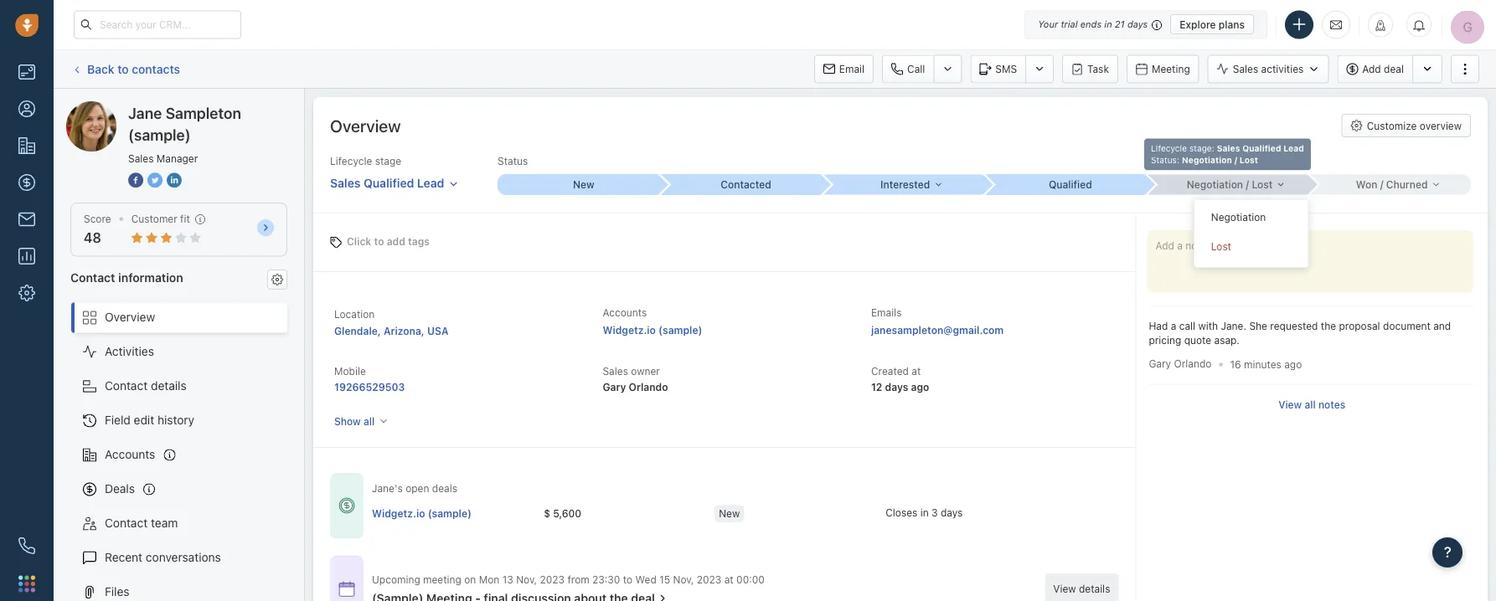 Task type: locate. For each thing, give the bounding box(es) containing it.
0 horizontal spatial in
[[920, 507, 929, 519]]

sales down the lifecycle stage
[[330, 176, 361, 190]]

add
[[1362, 63, 1381, 75]]

had a call with jane. she requested the proposal document and pricing quote asap.
[[1149, 320, 1451, 347]]

asap.
[[1214, 335, 1240, 347]]

fit
[[180, 213, 190, 225]]

1 vertical spatial ago
[[911, 381, 929, 393]]

/ inside dropdown button
[[1246, 179, 1249, 191]]

1 horizontal spatial new
[[719, 508, 740, 520]]

0 horizontal spatial 2023
[[540, 574, 565, 585]]

1 2023 from the left
[[540, 574, 565, 585]]

orlando down the owner
[[629, 381, 668, 393]]

edit
[[134, 413, 154, 427]]

in left 3
[[920, 507, 929, 519]]

negotiation for negotiation
[[1211, 211, 1266, 223]]

widgetz.io (sample) link up the owner
[[603, 324, 702, 336]]

at left 00:00
[[724, 574, 734, 585]]

0 horizontal spatial widgetz.io (sample) link
[[372, 507, 472, 521]]

1 horizontal spatial jane
[[128, 104, 162, 122]]

0 vertical spatial details
[[151, 379, 187, 393]]

lifecycle up 'status:'
[[1151, 144, 1187, 153]]

1 vertical spatial negotiation
[[1187, 179, 1243, 191]]

days for closes in 3 days
[[941, 507, 963, 519]]

nov,
[[516, 574, 537, 585], [673, 574, 694, 585]]

days right 3
[[941, 507, 963, 519]]

0 vertical spatial lost
[[1240, 156, 1258, 165]]

(sample) down deals
[[428, 508, 472, 520]]

/ inside the lifecycle stage: sales qualified lead status: negotiation / lost
[[1235, 156, 1237, 165]]

overview
[[1420, 120, 1462, 132]]

0 vertical spatial view
[[1279, 399, 1302, 410]]

in left 21
[[1104, 19, 1112, 30]]

sales inside the lifecycle stage: sales qualified lead status: negotiation / lost
[[1217, 144, 1240, 153]]

1 horizontal spatial accounts
[[603, 307, 647, 319]]

call
[[1179, 320, 1196, 332]]

lead
[[1284, 144, 1304, 153], [417, 176, 444, 190]]

activities
[[105, 345, 154, 359]]

2 vertical spatial negotiation
[[1211, 211, 1266, 223]]

1 vertical spatial to
[[374, 236, 384, 248]]

1 vertical spatial days
[[885, 381, 908, 393]]

0 vertical spatial lead
[[1284, 144, 1304, 153]]

1 horizontal spatial all
[[1305, 399, 1316, 410]]

pricing
[[1149, 335, 1181, 347]]

1 horizontal spatial view
[[1279, 399, 1302, 410]]

freshworks switcher image
[[18, 576, 35, 593]]

interested link
[[822, 175, 984, 195]]

1 horizontal spatial at
[[912, 366, 921, 377]]

sales
[[1233, 63, 1259, 75], [1217, 144, 1240, 153], [128, 152, 154, 164], [330, 176, 361, 190], [603, 366, 628, 377]]

/ right won
[[1380, 179, 1384, 191]]

0 horizontal spatial gary
[[603, 381, 626, 393]]

1 horizontal spatial gary
[[1149, 358, 1171, 370]]

sales right stage: at the right top of the page
[[1217, 144, 1240, 153]]

to left the wed in the bottom left of the page
[[623, 574, 633, 585]]

ago right 12 on the right bottom
[[911, 381, 929, 393]]

container_wx8msf4aqz5i3rn1 image left upcoming
[[338, 581, 355, 598]]

0 horizontal spatial at
[[724, 574, 734, 585]]

0 horizontal spatial widgetz.io
[[372, 508, 425, 520]]

sales for sales manager
[[128, 152, 154, 164]]

notes
[[1319, 399, 1346, 410]]

3
[[932, 507, 938, 519]]

1 vertical spatial contact
[[105, 379, 148, 393]]

plans
[[1219, 18, 1245, 30]]

meeting button
[[1127, 55, 1199, 83]]

0 horizontal spatial ago
[[911, 381, 929, 393]]

sales for sales activities
[[1233, 63, 1259, 75]]

proposal
[[1339, 320, 1380, 332]]

0 horizontal spatial overview
[[105, 310, 155, 324]]

(sample) up sales manager
[[128, 126, 191, 144]]

2023 left from
[[540, 574, 565, 585]]

jane down contacts on the top of page
[[128, 104, 162, 122]]

lifecycle inside the lifecycle stage: sales qualified lead status: negotiation / lost
[[1151, 144, 1187, 153]]

lead up negotiation / lost link
[[1284, 144, 1304, 153]]

qualified
[[1243, 144, 1281, 153], [364, 176, 414, 190], [1049, 179, 1092, 191]]

1 horizontal spatial lead
[[1284, 144, 1304, 153]]

sales activities
[[1233, 63, 1304, 75]]

1 vertical spatial details
[[1079, 584, 1110, 595]]

sampleton up "manager"
[[166, 104, 241, 122]]

widgetz.io (sample) link down open
[[372, 507, 472, 521]]

sampleton
[[129, 101, 186, 115], [166, 104, 241, 122]]

sales for sales qualified lead
[[330, 176, 361, 190]]

1 vertical spatial accounts
[[105, 448, 155, 462]]

1 vertical spatial new
[[719, 508, 740, 520]]

0 vertical spatial days
[[1128, 19, 1148, 30]]

row containing closes in 3 days
[[372, 497, 1057, 532]]

row
[[372, 497, 1057, 532]]

show all
[[334, 416, 375, 427]]

view all notes
[[1279, 399, 1346, 410]]

1 horizontal spatial overview
[[330, 116, 401, 135]]

jane sampleton (sample) up "manager"
[[128, 104, 241, 144]]

click
[[347, 236, 371, 248]]

1 vertical spatial widgetz.io
[[372, 508, 425, 520]]

overview
[[330, 116, 401, 135], [105, 310, 155, 324]]

0 horizontal spatial /
[[1235, 156, 1237, 165]]

overview up activities
[[105, 310, 155, 324]]

widgetz.io inside 'accounts widgetz.io (sample)'
[[603, 324, 656, 336]]

lost up negotiation / lost
[[1240, 156, 1258, 165]]

1 vertical spatial all
[[364, 416, 375, 427]]

1 vertical spatial at
[[724, 574, 734, 585]]

0 vertical spatial widgetz.io
[[603, 324, 656, 336]]

sales left the activities
[[1233, 63, 1259, 75]]

1 horizontal spatial lifecycle
[[1151, 144, 1187, 153]]

mobile
[[334, 366, 366, 377]]

contacted link
[[660, 174, 822, 195]]

add deal button
[[1337, 55, 1412, 83]]

contacted
[[721, 179, 771, 191]]

1 horizontal spatial to
[[374, 236, 384, 248]]

contact down 48
[[70, 270, 115, 284]]

lost down the lifecycle stage: sales qualified lead status: negotiation / lost
[[1252, 179, 1273, 191]]

status:
[[1151, 156, 1180, 165]]

0 horizontal spatial view
[[1053, 584, 1076, 595]]

emails
[[871, 307, 902, 319]]

interested
[[881, 179, 930, 191]]

container_wx8msf4aqz5i3rn1 image left widgetz.io (sample)
[[338, 498, 355, 515]]

widgetz.io up the owner
[[603, 324, 656, 336]]

0 vertical spatial accounts
[[603, 307, 647, 319]]

negotiation inside dropdown button
[[1187, 179, 1243, 191]]

container_wx8msf4aqz5i3rn1 image for widgetz.io (sample)
[[338, 498, 355, 515]]

contact for contact information
[[70, 270, 115, 284]]

0 horizontal spatial all
[[364, 416, 375, 427]]

show
[[334, 416, 361, 427]]

1 horizontal spatial 2023
[[697, 574, 722, 585]]

contact
[[70, 270, 115, 284], [105, 379, 148, 393], [105, 517, 148, 530]]

0 vertical spatial negotiation
[[1182, 156, 1232, 165]]

accounts inside 'accounts widgetz.io (sample)'
[[603, 307, 647, 319]]

0 horizontal spatial days
[[885, 381, 908, 393]]

negotiation / lost link
[[1147, 175, 1309, 195]]

negotiation down negotiation / lost
[[1211, 211, 1266, 223]]

overview up the lifecycle stage
[[330, 116, 401, 135]]

back to contacts
[[87, 62, 180, 76]]

1 nov, from the left
[[516, 574, 537, 585]]

1 vertical spatial view
[[1053, 584, 1076, 595]]

gary
[[1149, 358, 1171, 370], [603, 381, 626, 393]]

1 horizontal spatial /
[[1246, 179, 1249, 191]]

all
[[1305, 399, 1316, 410], [364, 416, 375, 427]]

contact up recent
[[105, 517, 148, 530]]

interested button
[[822, 175, 984, 195]]

1 horizontal spatial details
[[1079, 584, 1110, 595]]

1 horizontal spatial qualified
[[1049, 179, 1092, 191]]

lifecycle
[[1151, 144, 1187, 153], [330, 155, 372, 167]]

2 horizontal spatial qualified
[[1243, 144, 1281, 153]]

phone image
[[18, 538, 35, 555]]

orlando
[[1174, 358, 1212, 370], [629, 381, 668, 393]]

task button
[[1062, 55, 1118, 83]]

negotiation down the lifecycle stage: sales qualified lead status: negotiation / lost
[[1187, 179, 1243, 191]]

lifecycle left stage
[[330, 155, 372, 167]]

/ up negotiation / lost
[[1235, 156, 1237, 165]]

widgetz.io (sample)
[[372, 508, 472, 520]]

owner
[[631, 366, 660, 377]]

facebook circled image
[[128, 171, 143, 189]]

lifecycle for lifecycle stage
[[330, 155, 372, 167]]

recent
[[105, 551, 143, 565]]

ago inside created at 12 days ago
[[911, 381, 929, 393]]

1 vertical spatial orlando
[[629, 381, 668, 393]]

lost inside the lifecycle stage: sales qualified lead status: negotiation / lost
[[1240, 156, 1258, 165]]

0 horizontal spatial orlando
[[629, 381, 668, 393]]

at inside created at 12 days ago
[[912, 366, 921, 377]]

new
[[573, 179, 595, 191], [719, 508, 740, 520]]

ago
[[1285, 358, 1302, 370], [911, 381, 929, 393]]

1 horizontal spatial in
[[1104, 19, 1112, 30]]

sales manager
[[128, 152, 198, 164]]

2 nov, from the left
[[673, 574, 694, 585]]

/
[[1235, 156, 1237, 165], [1246, 179, 1249, 191], [1380, 179, 1384, 191]]

stage:
[[1190, 144, 1215, 153]]

sales inside sales qualified lead link
[[330, 176, 361, 190]]

contact team
[[105, 517, 178, 530]]

glendale,
[[334, 325, 381, 337]]

container_wx8msf4aqz5i3rn1 image
[[338, 498, 355, 515], [338, 581, 355, 598], [657, 593, 668, 602]]

(sample) up the owner
[[659, 324, 702, 336]]

gary down 'accounts widgetz.io (sample)'
[[603, 381, 626, 393]]

days down created
[[885, 381, 908, 393]]

jane
[[100, 101, 126, 115], [128, 104, 162, 122]]

all left notes
[[1305, 399, 1316, 410]]

days inside created at 12 days ago
[[885, 381, 908, 393]]

0 vertical spatial to
[[117, 62, 129, 76]]

tooltip
[[1144, 135, 1311, 171]]

0 vertical spatial lifecycle
[[1151, 144, 1187, 153]]

team
[[151, 517, 178, 530]]

0 horizontal spatial jane
[[100, 101, 126, 115]]

lost
[[1240, 156, 1258, 165], [1252, 179, 1273, 191], [1211, 241, 1232, 253]]

all for show
[[364, 416, 375, 427]]

all right the show at bottom left
[[364, 416, 375, 427]]

2 horizontal spatial days
[[1128, 19, 1148, 30]]

1 vertical spatial overview
[[105, 310, 155, 324]]

sms
[[996, 63, 1017, 75]]

1 horizontal spatial nov,
[[673, 574, 694, 585]]

lead up tags
[[417, 176, 444, 190]]

1 vertical spatial lifecycle
[[330, 155, 372, 167]]

1 vertical spatial gary
[[603, 381, 626, 393]]

gary down the pricing
[[1149, 358, 1171, 370]]

0 horizontal spatial details
[[151, 379, 187, 393]]

2 horizontal spatial /
[[1380, 179, 1384, 191]]

usa
[[427, 325, 449, 337]]

accounts up the owner
[[603, 307, 647, 319]]

lost down negotiation / lost link
[[1211, 241, 1232, 253]]

container_wx8msf4aqz5i3rn1 image for view details
[[338, 581, 355, 598]]

1 vertical spatial lost
[[1252, 179, 1273, 191]]

sales left the owner
[[603, 366, 628, 377]]

contact for contact details
[[105, 379, 148, 393]]

1 vertical spatial in
[[920, 507, 929, 519]]

days for created at 12 days ago
[[885, 381, 908, 393]]

contact down activities
[[105, 379, 148, 393]]

email button
[[814, 55, 874, 83]]

0 vertical spatial ago
[[1285, 358, 1302, 370]]

2 horizontal spatial to
[[623, 574, 633, 585]]

lost inside dropdown button
[[1252, 179, 1273, 191]]

in
[[1104, 19, 1112, 30], [920, 507, 929, 519]]

to left add
[[374, 236, 384, 248]]

sales up facebook circled image
[[128, 152, 154, 164]]

to right back on the left top of the page
[[117, 62, 129, 76]]

orlando down quote
[[1174, 358, 1212, 370]]

0 vertical spatial at
[[912, 366, 921, 377]]

0 vertical spatial contact
[[70, 270, 115, 284]]

0 vertical spatial all
[[1305, 399, 1316, 410]]

2 vertical spatial contact
[[105, 517, 148, 530]]

0 vertical spatial new
[[573, 179, 595, 191]]

0 horizontal spatial lifecycle
[[330, 155, 372, 167]]

1 horizontal spatial days
[[941, 507, 963, 519]]

back to contacts link
[[70, 56, 181, 82]]

2 vertical spatial days
[[941, 507, 963, 519]]

recent conversations
[[105, 551, 221, 565]]

2023 left 00:00
[[697, 574, 722, 585]]

to
[[117, 62, 129, 76], [374, 236, 384, 248], [623, 574, 633, 585]]

at right created
[[912, 366, 921, 377]]

nov, right 13
[[516, 574, 537, 585]]

widgetz.io (sample) link
[[603, 324, 702, 336], [372, 507, 472, 521]]

negotiation down stage: at the right top of the page
[[1182, 156, 1232, 165]]

to for back
[[117, 62, 129, 76]]

1 horizontal spatial widgetz.io (sample) link
[[603, 324, 702, 336]]

/ down the lifecycle stage: sales qualified lead status: negotiation / lost
[[1246, 179, 1249, 191]]

gary inside sales owner gary orlando
[[603, 381, 626, 393]]

trial
[[1061, 19, 1078, 30]]

mng settings image
[[271, 274, 283, 285]]

0 horizontal spatial new
[[573, 179, 595, 191]]

sales qualified lead link
[[330, 169, 459, 192]]

/ inside button
[[1380, 179, 1384, 191]]

jane down back on the left top of the page
[[100, 101, 126, 115]]

ago right minutes
[[1285, 358, 1302, 370]]

0 horizontal spatial lead
[[417, 176, 444, 190]]

qualified link
[[984, 174, 1147, 195]]

0 horizontal spatial nov,
[[516, 574, 537, 585]]

0 horizontal spatial to
[[117, 62, 129, 76]]

nov, right 15
[[673, 574, 694, 585]]

1 horizontal spatial widgetz.io
[[603, 324, 656, 336]]

accounts up deals
[[105, 448, 155, 462]]

widgetz.io down "jane's" at the left of the page
[[372, 508, 425, 520]]

0 horizontal spatial accounts
[[105, 448, 155, 462]]

ends
[[1080, 19, 1102, 30]]

view all notes link
[[1279, 397, 1346, 412]]

the
[[1321, 320, 1336, 332]]

days right 21
[[1128, 19, 1148, 30]]

details for contact details
[[151, 379, 187, 393]]

1 vertical spatial lead
[[417, 176, 444, 190]]

0 vertical spatial orlando
[[1174, 358, 1212, 370]]



Task type: vqa. For each thing, say whether or not it's contained in the screenshot.
Sales inside Sales owner Gary Orlando
yes



Task type: describe. For each thing, give the bounding box(es) containing it.
(sample) up "manager"
[[190, 101, 237, 115]]

0 vertical spatial overview
[[330, 116, 401, 135]]

sampleton down contacts on the top of page
[[129, 101, 186, 115]]

janesampleton@gmail.com link
[[871, 322, 1004, 339]]

lifecycle stage: sales qualified lead status: negotiation / lost
[[1151, 144, 1304, 165]]

/ for negotiation
[[1246, 179, 1249, 191]]

(sample) inside jane sampleton (sample)
[[128, 126, 191, 144]]

meeting
[[423, 574, 462, 585]]

19266529503 link
[[334, 381, 405, 393]]

email image
[[1330, 18, 1342, 32]]

your
[[1038, 19, 1058, 30]]

linkedin circled image
[[167, 171, 182, 189]]

/ for won
[[1380, 179, 1384, 191]]

2 2023 from the left
[[697, 574, 722, 585]]

lifecycle for lifecycle stage: sales qualified lead status: negotiation / lost
[[1151, 144, 1187, 153]]

negotiation / lost
[[1187, 179, 1273, 191]]

1 vertical spatial widgetz.io (sample) link
[[372, 507, 472, 521]]

minutes
[[1244, 358, 1282, 370]]

12
[[871, 381, 883, 393]]

accounts for accounts widgetz.io (sample)
[[603, 307, 647, 319]]

contact information
[[70, 270, 183, 284]]

21
[[1115, 19, 1125, 30]]

48
[[84, 230, 101, 246]]

add
[[387, 236, 405, 248]]

accounts for accounts
[[105, 448, 155, 462]]

2 vertical spatial lost
[[1211, 241, 1232, 253]]

view for view all notes
[[1279, 399, 1302, 410]]

contact details
[[105, 379, 187, 393]]

score 48
[[84, 213, 111, 246]]

deals
[[432, 483, 457, 495]]

on
[[464, 574, 476, 585]]

to for click
[[374, 236, 384, 248]]

explore plans link
[[1171, 14, 1254, 34]]

contacts
[[132, 62, 180, 76]]

jane's
[[372, 483, 403, 495]]

closes
[[886, 507, 918, 519]]

open
[[406, 483, 429, 495]]

container_wx8msf4aqz5i3rn1 image down 15
[[657, 593, 668, 602]]

orlando inside sales owner gary orlando
[[629, 381, 668, 393]]

19266529503
[[334, 381, 405, 393]]

view for view details
[[1053, 584, 1076, 595]]

created
[[871, 366, 909, 377]]

48 button
[[84, 230, 101, 246]]

sales inside sales owner gary orlando
[[603, 366, 628, 377]]

accounts widgetz.io (sample)
[[603, 307, 702, 336]]

customer fit
[[131, 213, 190, 225]]

twitter circled image
[[147, 171, 163, 189]]

13
[[502, 574, 513, 585]]

call link
[[882, 55, 934, 83]]

$ 5,600
[[544, 508, 582, 520]]

5,600
[[553, 508, 582, 520]]

janesampleton@gmail.com
[[871, 324, 1004, 336]]

click to add tags
[[347, 236, 430, 248]]

sales owner gary orlando
[[603, 366, 668, 393]]

Search your CRM... text field
[[74, 10, 241, 39]]

churned
[[1386, 179, 1428, 191]]

view details link
[[1045, 574, 1119, 602]]

jane sampleton (sample) down contacts on the top of page
[[100, 101, 237, 115]]

contact for contact team
[[105, 517, 148, 530]]

0 vertical spatial gary
[[1149, 358, 1171, 370]]

qualified inside the lifecycle stage: sales qualified lead status: negotiation / lost
[[1243, 144, 1281, 153]]

field
[[105, 413, 131, 427]]

explore plans
[[1180, 18, 1245, 30]]

negotiation / lost button
[[1147, 175, 1309, 195]]

wed
[[635, 574, 657, 585]]

16
[[1230, 358, 1241, 370]]

quote
[[1184, 335, 1212, 347]]

sales qualified lead
[[330, 176, 444, 190]]

negotiation inside the lifecycle stage: sales qualified lead status: negotiation / lost
[[1182, 156, 1232, 165]]

location
[[334, 308, 375, 320]]

and
[[1434, 320, 1451, 332]]

1 horizontal spatial orlando
[[1174, 358, 1212, 370]]

deal
[[1384, 63, 1404, 75]]

1 horizontal spatial ago
[[1285, 358, 1302, 370]]

email
[[839, 63, 865, 75]]

jane's open deals
[[372, 483, 457, 495]]

call
[[907, 63, 925, 75]]

15
[[659, 574, 670, 585]]

jane inside jane sampleton (sample)
[[128, 104, 162, 122]]

from
[[568, 574, 590, 585]]

explore
[[1180, 18, 1216, 30]]

tags
[[408, 236, 430, 248]]

meeting
[[1152, 63, 1190, 75]]

a
[[1171, 320, 1177, 332]]

won
[[1356, 179, 1378, 191]]

23:30
[[592, 574, 620, 585]]

tooltip containing lifecycle stage:
[[1144, 135, 1311, 171]]

glendale, arizona, usa link
[[334, 325, 449, 337]]

document
[[1383, 320, 1431, 332]]

emails janesampleton@gmail.com
[[871, 307, 1004, 336]]

(sample) inside 'accounts widgetz.io (sample)'
[[659, 324, 702, 336]]

0 vertical spatial widgetz.io (sample) link
[[603, 324, 702, 336]]

mobile 19266529503
[[334, 366, 405, 393]]

she
[[1249, 320, 1268, 332]]

2 vertical spatial to
[[623, 574, 633, 585]]

files
[[105, 585, 130, 599]]

score
[[84, 213, 111, 225]]

details for view details
[[1079, 584, 1110, 595]]

sms button
[[970, 55, 1026, 83]]

all for view
[[1305, 399, 1316, 410]]

gary orlando
[[1149, 358, 1212, 370]]

0 vertical spatial in
[[1104, 19, 1112, 30]]

lead inside the lifecycle stage: sales qualified lead status: negotiation / lost
[[1284, 144, 1304, 153]]

field edit history
[[105, 413, 194, 427]]

phone element
[[10, 529, 44, 563]]

won / churned button
[[1309, 175, 1471, 195]]

requested
[[1270, 320, 1318, 332]]

sampleton inside jane sampleton (sample)
[[166, 104, 241, 122]]

lifecycle stage
[[330, 155, 401, 167]]

0 horizontal spatial qualified
[[364, 176, 414, 190]]

won / churned link
[[1309, 175, 1471, 195]]

conversations
[[146, 551, 221, 565]]

negotiation for negotiation / lost
[[1187, 179, 1243, 191]]



